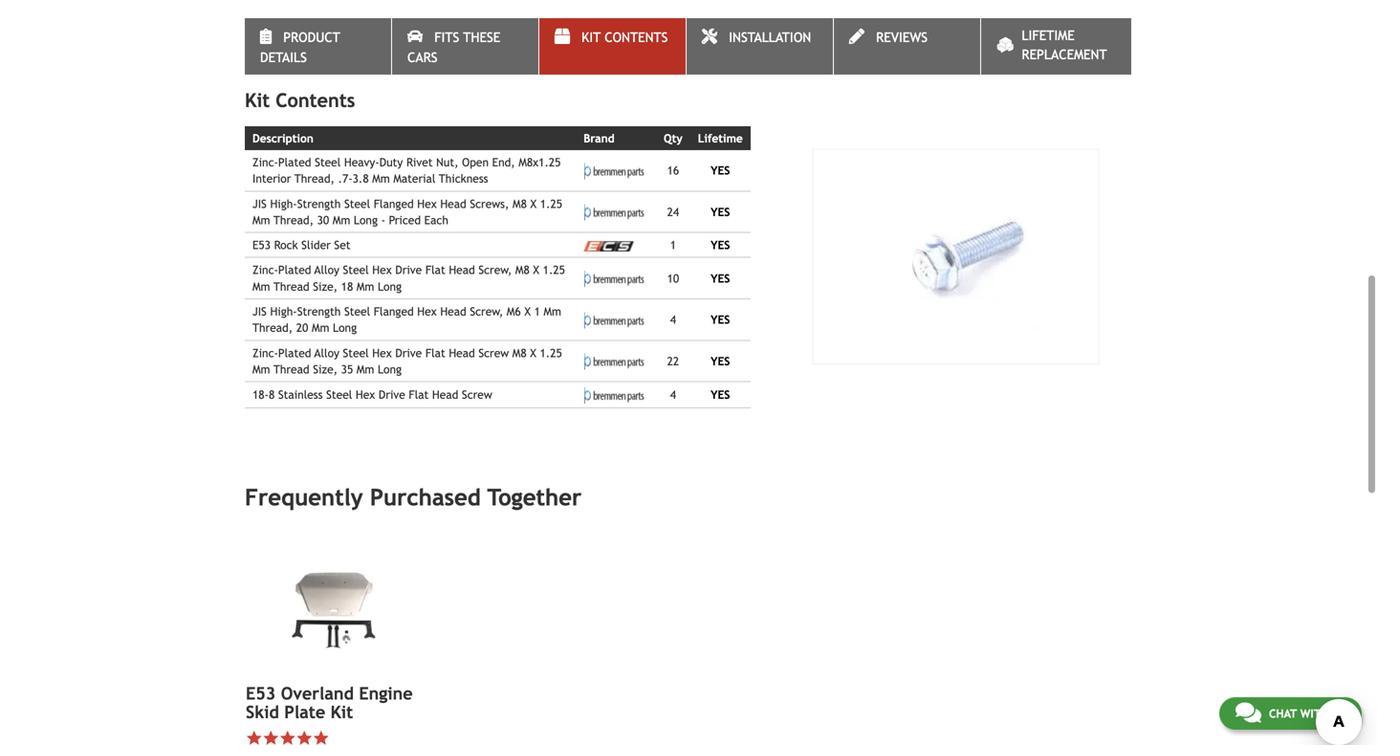 Task type: describe. For each thing, give the bounding box(es) containing it.
long inside jis high-strength steel flanged hex head screw, m6 x 1 mm thread, 20 mm long
[[333, 321, 357, 334]]

mm right m6
[[544, 305, 561, 318]]

e53 for e53 overland engine skid plate kit
[[246, 683, 276, 703]]

8
[[269, 388, 275, 401]]

yes for jis high-strength steel flanged hex head screws, m8 x 1.25 mm thread, 30 mm long - priced each
[[711, 205, 730, 218]]

1.25 inside jis high-strength steel flanged hex head screws, m8 x 1.25 mm thread, 30 mm long - priced each
[[540, 197, 562, 210]]

hex for 18-8 stainless steel hex drive flat head screw
[[356, 388, 375, 401]]

thread, for 30
[[274, 213, 314, 227]]

screws,
[[470, 197, 509, 210]]

kit contents link
[[539, 18, 686, 74]]

us
[[1332, 707, 1346, 720]]

reviews link
[[834, 18, 980, 74]]

jis high-strength steel flanged hex head screws, m8 x 1.25 mm thread, 30 mm long - priced each
[[253, 197, 562, 227]]

rivet
[[406, 155, 433, 169]]

hex for zinc-plated alloy steel hex drive flat head screw, m8 x 1.25 mm thread size, 18 mm long
[[372, 263, 392, 277]]

zinc- for zinc-plated alloy steel hex drive flat head screw m8 x 1.25 mm thread size, 35 mm long
[[253, 346, 278, 359]]

fits these cars
[[407, 30, 500, 65]]

flat for 35
[[425, 346, 445, 359]]

each
[[424, 213, 448, 227]]

head inside jis high-strength steel flanged hex head screws, m8 x 1.25 mm thread, 30 mm long - priced each
[[440, 197, 466, 210]]

2 vertical spatial drive
[[379, 388, 405, 401]]

3 star image from the left
[[296, 730, 313, 745]]

lifetime replacement link
[[981, 18, 1131, 74]]

qty
[[664, 131, 683, 145]]

rock
[[274, 238, 298, 252]]

1 inside jis high-strength steel flanged hex head screw, m6 x 1 mm thread, 20 mm long
[[534, 305, 540, 318]]

slider
[[301, 238, 331, 252]]

installation link
[[687, 18, 833, 74]]

zinc-plated alloy steel hex drive flat head screw, m8 x 1.25 mm thread size, 18 mm long
[[253, 263, 565, 293]]

screw for 18-8 stainless steel hex drive flat head screw
[[462, 388, 492, 401]]

skid
[[246, 702, 279, 722]]

lifetime for lifetime
[[698, 131, 743, 145]]

e53 for e53 rock slider set
[[253, 238, 271, 252]]

plate
[[284, 702, 325, 722]]

0 horizontal spatial kit contents
[[245, 89, 355, 111]]

es#4643736 - 91263a474 - zinc-plated alloy steel hex drive flat head screw, m8 x 1.25 mm thread size, 18 mm long - bremmen parts - image
[[812, 149, 1099, 364]]

mm down e53 rock slider set
[[253, 280, 270, 293]]

replacement
[[1022, 47, 1107, 62]]

priced
[[389, 213, 421, 227]]

heavy-
[[344, 155, 379, 169]]

1.25 for zinc-plated alloy steel hex drive flat head screw, m8 x 1.25 mm thread size, 18 mm long
[[543, 263, 565, 277]]

chat with us link
[[1219, 697, 1362, 730]]

product details link
[[245, 18, 391, 74]]

0 vertical spatial kit
[[582, 30, 601, 45]]

screw for zinc-plated alloy steel hex drive flat head screw m8 x 1.25 mm thread size, 35 mm long
[[479, 346, 509, 359]]

yes for jis high-strength steel flanged hex head screw, m6 x 1 mm thread, 20 mm long
[[711, 313, 730, 326]]

m8x1.25
[[519, 155, 561, 169]]

drive for 18
[[395, 263, 422, 277]]

product details
[[260, 30, 340, 65]]

mm right 30
[[333, 213, 350, 227]]

0 horizontal spatial kit
[[245, 89, 270, 111]]

long inside jis high-strength steel flanged hex head screws, m8 x 1.25 mm thread, 30 mm long - priced each
[[354, 213, 378, 227]]

mm up 18- at the bottom left of page
[[253, 362, 270, 376]]

jis for jis high-strength steel flanged hex head screw, m6 x 1 mm thread, 20 mm long
[[253, 305, 267, 318]]

open
[[462, 155, 489, 169]]

1 star image from the left
[[246, 730, 263, 745]]

hex inside jis high-strength steel flanged hex head screws, m8 x 1.25 mm thread, 30 mm long - priced each
[[417, 197, 437, 210]]

plated for zinc-plated alloy steel hex drive flat head screw m8 x 1.25 mm thread size, 35 mm long
[[278, 346, 311, 359]]

head for zinc-plated alloy steel hex drive flat head screw, m8 x 1.25 mm thread size, 18 mm long
[[449, 263, 475, 277]]

mm inside zinc-plated steel heavy-duty rivet nut, open end, m8x1.25 interior thread, .7-3.8 mm material thickness
[[372, 172, 390, 185]]

screw, inside jis high-strength steel flanged hex head screw, m6 x 1 mm thread, 20 mm long
[[470, 305, 503, 318]]

1 horizontal spatial 1
[[670, 238, 676, 252]]

jis high-strength steel flanged hex head screw, m6 x 1 mm thread, 20 mm long
[[253, 305, 561, 334]]

strength for 30
[[297, 197, 341, 210]]

yes for e53 rock slider set
[[711, 238, 730, 252]]

brand
[[584, 131, 615, 145]]

x inside zinc-plated alloy steel hex drive flat head screw m8 x 1.25 mm thread size, 35 mm long
[[530, 346, 536, 359]]

2 vertical spatial flat
[[409, 388, 429, 401]]

steel for zinc-plated alloy steel hex drive flat head screw m8 x 1.25 mm thread size, 35 mm long
[[343, 346, 369, 359]]

zinc- for zinc-plated alloy steel hex drive flat head screw, m8 x 1.25 mm thread size, 18 mm long
[[253, 263, 278, 277]]

e53 overland engine skid plate kit
[[246, 683, 413, 722]]

18-8 stainless steel hex drive flat head screw
[[253, 388, 492, 401]]

bremmen parts - corporate logo image for jis high-strength steel flanged hex head screws, m8 x 1.25 mm thread, 30 mm long - priced each
[[584, 204, 649, 221]]

16
[[667, 164, 679, 177]]

thickness
[[439, 172, 488, 185]]

20
[[296, 321, 308, 334]]

steel for zinc-plated alloy steel hex drive flat head screw, m8 x 1.25 mm thread size, 18 mm long
[[343, 263, 369, 277]]

steel for jis high-strength steel flanged hex head screws, m8 x 1.25 mm thread, 30 mm long - priced each
[[344, 197, 370, 210]]

18-
[[253, 388, 269, 401]]

flanged for 30
[[374, 197, 414, 210]]

cars
[[407, 50, 438, 65]]

mm right 18 on the left
[[357, 280, 374, 293]]

chat
[[1269, 707, 1297, 720]]



Task type: locate. For each thing, give the bounding box(es) containing it.
screw, inside zinc-plated alloy steel hex drive flat head screw, m8 x 1.25 mm thread size, 18 mm long
[[479, 263, 512, 277]]

1 vertical spatial lifetime
[[698, 131, 743, 145]]

e53 overland engine skid plate kit link
[[246, 683, 422, 722]]

1.25 inside zinc-plated alloy steel hex drive flat head screw, m8 x 1.25 mm thread size, 18 mm long
[[543, 263, 565, 277]]

head
[[440, 197, 466, 210], [449, 263, 475, 277], [440, 305, 466, 318], [449, 346, 475, 359], [432, 388, 458, 401]]

jis for jis high-strength steel flanged hex head screws, m8 x 1.25 mm thread, 30 mm long - priced each
[[253, 197, 267, 210]]

1 size, from the top
[[313, 280, 338, 293]]

steel up .7-
[[315, 155, 341, 169]]

star image
[[246, 730, 263, 745], [279, 730, 296, 745], [296, 730, 313, 745], [313, 730, 329, 745]]

0 vertical spatial kit contents
[[582, 30, 668, 45]]

1 vertical spatial 1.25
[[543, 263, 565, 277]]

7 yes from the top
[[711, 388, 730, 401]]

thread up stainless
[[274, 362, 310, 376]]

steel up 18 on the left
[[343, 263, 369, 277]]

1 horizontal spatial lifetime
[[1022, 28, 1075, 43]]

1 high- from the top
[[270, 197, 297, 210]]

alloy
[[314, 263, 339, 277], [314, 346, 339, 359]]

hex down -
[[372, 263, 392, 277]]

e53 up star icon
[[246, 683, 276, 703]]

high- inside jis high-strength steel flanged hex head screw, m6 x 1 mm thread, 20 mm long
[[270, 305, 297, 318]]

m8 down m6
[[512, 346, 527, 359]]

screw
[[479, 346, 509, 359], [462, 388, 492, 401]]

strength up 30
[[297, 197, 341, 210]]

screw, up m6
[[479, 263, 512, 277]]

thread for zinc-plated alloy steel hex drive flat head screw m8 x 1.25 mm thread size, 35 mm long
[[274, 362, 310, 376]]

.7-
[[338, 172, 353, 185]]

description
[[253, 131, 314, 145]]

plated inside zinc-plated alloy steel hex drive flat head screw m8 x 1.25 mm thread size, 35 mm long
[[278, 346, 311, 359]]

flanged inside jis high-strength steel flanged hex head screws, m8 x 1.25 mm thread, 30 mm long - priced each
[[374, 197, 414, 210]]

flanged down zinc-plated alloy steel hex drive flat head screw, m8 x 1.25 mm thread size, 18 mm long
[[374, 305, 414, 318]]

0 vertical spatial zinc-
[[253, 155, 278, 169]]

1 vertical spatial strength
[[297, 305, 341, 318]]

flanged up -
[[374, 197, 414, 210]]

thread, up 'rock'
[[274, 213, 314, 227]]

0 horizontal spatial 1
[[534, 305, 540, 318]]

1 4 from the top
[[670, 313, 676, 326]]

steel for 18-8 stainless steel hex drive flat head screw
[[326, 388, 352, 401]]

drive
[[395, 263, 422, 277], [395, 346, 422, 359], [379, 388, 405, 401]]

4 yes from the top
[[711, 271, 730, 285]]

strength up 20
[[297, 305, 341, 318]]

1 thread from the top
[[274, 280, 310, 293]]

2 zinc- from the top
[[253, 263, 278, 277]]

screw down m6
[[479, 346, 509, 359]]

interior
[[253, 172, 291, 185]]

0 vertical spatial screw,
[[479, 263, 512, 277]]

size, for 35
[[313, 362, 338, 376]]

plated inside zinc-plated steel heavy-duty rivet nut, open end, m8x1.25 interior thread, .7-3.8 mm material thickness
[[278, 155, 311, 169]]

high- up 20
[[270, 305, 297, 318]]

6 yes from the top
[[711, 354, 730, 368]]

2 flanged from the top
[[374, 305, 414, 318]]

head up each
[[440, 197, 466, 210]]

flat for 18
[[425, 263, 445, 277]]

1 vertical spatial 1
[[534, 305, 540, 318]]

35
[[341, 362, 353, 376]]

steel down 35
[[326, 388, 352, 401]]

1 right m6
[[534, 305, 540, 318]]

5 bremmen parts - corporate logo image from the top
[[584, 354, 649, 370]]

1.25
[[540, 197, 562, 210], [543, 263, 565, 277], [540, 346, 562, 359]]

1 vertical spatial 4
[[670, 388, 676, 401]]

head for zinc-plated alloy steel hex drive flat head screw m8 x 1.25 mm thread size, 35 mm long
[[449, 346, 475, 359]]

x inside jis high-strength steel flanged hex head screws, m8 x 1.25 mm thread, 30 mm long - priced each
[[530, 197, 537, 210]]

zinc- inside zinc-plated alloy steel hex drive flat head screw, m8 x 1.25 mm thread size, 18 mm long
[[253, 263, 278, 277]]

zinc- inside zinc-plated alloy steel hex drive flat head screw m8 x 1.25 mm thread size, 35 mm long
[[253, 346, 278, 359]]

0 vertical spatial plated
[[278, 155, 311, 169]]

bremmen parts - corporate logo image for jis high-strength steel flanged hex head screw, m6 x 1 mm thread, 20 mm long
[[584, 312, 649, 328]]

reviews
[[876, 30, 928, 45]]

frequently purchased together
[[245, 484, 582, 511]]

plated down e53 rock slider set
[[278, 263, 311, 277]]

drive for 35
[[395, 346, 422, 359]]

strength for 20
[[297, 305, 341, 318]]

comments image
[[1236, 701, 1261, 724]]

alloy down slider
[[314, 263, 339, 277]]

drive inside zinc-plated alloy steel hex drive flat head screw m8 x 1.25 mm thread size, 35 mm long
[[395, 346, 422, 359]]

1 strength from the top
[[297, 197, 341, 210]]

1 horizontal spatial kit contents
[[582, 30, 668, 45]]

1 horizontal spatial contents
[[605, 30, 668, 45]]

thread for zinc-plated alloy steel hex drive flat head screw, m8 x 1.25 mm thread size, 18 mm long
[[274, 280, 310, 293]]

thread inside zinc-plated alloy steel hex drive flat head screw m8 x 1.25 mm thread size, 35 mm long
[[274, 362, 310, 376]]

2 vertical spatial kit
[[331, 702, 353, 722]]

nut,
[[436, 155, 459, 169]]

flat down each
[[425, 263, 445, 277]]

2 vertical spatial plated
[[278, 346, 311, 359]]

yes
[[711, 164, 730, 177], [711, 205, 730, 218], [711, 238, 730, 252], [711, 271, 730, 285], [711, 313, 730, 326], [711, 354, 730, 368], [711, 388, 730, 401]]

1.25 for zinc-plated alloy steel hex drive flat head screw m8 x 1.25 mm thread size, 35 mm long
[[540, 346, 562, 359]]

alloy for 18
[[314, 263, 339, 277]]

kit
[[582, 30, 601, 45], [245, 89, 270, 111], [331, 702, 353, 722]]

star image
[[263, 730, 279, 745]]

2 yes from the top
[[711, 205, 730, 218]]

zinc- inside zinc-plated steel heavy-duty rivet nut, open end, m8x1.25 interior thread, .7-3.8 mm material thickness
[[253, 155, 278, 169]]

1 vertical spatial drive
[[395, 346, 422, 359]]

2 vertical spatial zinc-
[[253, 346, 278, 359]]

2 star image from the left
[[279, 730, 296, 745]]

hex
[[417, 197, 437, 210], [372, 263, 392, 277], [417, 305, 437, 318], [372, 346, 392, 359], [356, 388, 375, 401]]

1 vertical spatial e53
[[246, 683, 276, 703]]

thread, left .7-
[[294, 172, 335, 185]]

hex up each
[[417, 197, 437, 210]]

yes for zinc-plated alloy steel hex drive flat head screw m8 x 1.25 mm thread size, 35 mm long
[[711, 354, 730, 368]]

size,
[[313, 280, 338, 293], [313, 362, 338, 376]]

installation
[[729, 30, 811, 45]]

4 down 22
[[670, 388, 676, 401]]

m8 up m6
[[515, 263, 530, 277]]

2 thread from the top
[[274, 362, 310, 376]]

thread, inside jis high-strength steel flanged hex head screw, m6 x 1 mm thread, 20 mm long
[[253, 321, 293, 334]]

thread,
[[294, 172, 335, 185], [274, 213, 314, 227], [253, 321, 293, 334]]

1.25 inside zinc-plated alloy steel hex drive flat head screw m8 x 1.25 mm thread size, 35 mm long
[[540, 346, 562, 359]]

m6
[[507, 305, 521, 318]]

0 vertical spatial e53
[[253, 238, 271, 252]]

flanged inside jis high-strength steel flanged hex head screw, m6 x 1 mm thread, 20 mm long
[[374, 305, 414, 318]]

alloy for 35
[[314, 346, 339, 359]]

e53 rock slider set
[[253, 238, 351, 252]]

1 vertical spatial flanged
[[374, 305, 414, 318]]

0 vertical spatial jis
[[253, 197, 267, 210]]

long inside zinc-plated alloy steel hex drive flat head screw m8 x 1.25 mm thread size, 35 mm long
[[378, 362, 402, 376]]

steel up 35
[[343, 346, 369, 359]]

bremmen parts - corporate logo image for zinc-plated alloy steel hex drive flat head screw, m8 x 1.25 mm thread size, 18 mm long
[[584, 271, 649, 287]]

e53 overland engine skid plate kit image
[[246, 541, 422, 673]]

head inside jis high-strength steel flanged hex head screw, m6 x 1 mm thread, 20 mm long
[[440, 305, 466, 318]]

alloy up stainless
[[314, 346, 339, 359]]

2 4 from the top
[[670, 388, 676, 401]]

steel inside zinc-plated alloy steel hex drive flat head screw, m8 x 1.25 mm thread size, 18 mm long
[[343, 263, 369, 277]]

alloy inside zinc-plated alloy steel hex drive flat head screw m8 x 1.25 mm thread size, 35 mm long
[[314, 346, 339, 359]]

4 star image from the left
[[313, 730, 329, 745]]

screw inside zinc-plated alloy steel hex drive flat head screw m8 x 1.25 mm thread size, 35 mm long
[[479, 346, 509, 359]]

flat inside zinc-plated alloy steel hex drive flat head screw, m8 x 1.25 mm thread size, 18 mm long
[[425, 263, 445, 277]]

0 vertical spatial screw
[[479, 346, 509, 359]]

screw, left m6
[[470, 305, 503, 318]]

1 vertical spatial screw
[[462, 388, 492, 401]]

2 horizontal spatial kit
[[582, 30, 601, 45]]

thread inside zinc-plated alloy steel hex drive flat head screw, m8 x 1.25 mm thread size, 18 mm long
[[274, 280, 310, 293]]

screw down zinc-plated alloy steel hex drive flat head screw m8 x 1.25 mm thread size, 35 mm long
[[462, 388, 492, 401]]

2 strength from the top
[[297, 305, 341, 318]]

flat down zinc-plated alloy steel hex drive flat head screw m8 x 1.25 mm thread size, 35 mm long
[[409, 388, 429, 401]]

steel
[[315, 155, 341, 169], [344, 197, 370, 210], [343, 263, 369, 277], [344, 305, 370, 318], [343, 346, 369, 359], [326, 388, 352, 401]]

1 vertical spatial high-
[[270, 305, 297, 318]]

0 vertical spatial drive
[[395, 263, 422, 277]]

drive up jis high-strength steel flanged hex head screw, m6 x 1 mm thread, 20 mm long
[[395, 263, 422, 277]]

frequently
[[245, 484, 363, 511]]

head inside zinc-plated alloy steel hex drive flat head screw m8 x 1.25 mm thread size, 35 mm long
[[449, 346, 475, 359]]

long
[[354, 213, 378, 227], [378, 280, 402, 293], [333, 321, 357, 334], [378, 362, 402, 376]]

steel inside zinc-plated steel heavy-duty rivet nut, open end, m8x1.25 interior thread, .7-3.8 mm material thickness
[[315, 155, 341, 169]]

1 horizontal spatial kit
[[331, 702, 353, 722]]

30
[[317, 213, 329, 227]]

thread, for 20
[[253, 321, 293, 334]]

2 high- from the top
[[270, 305, 297, 318]]

m8 for screw,
[[515, 263, 530, 277]]

0 horizontal spatial contents
[[276, 89, 355, 111]]

x
[[530, 197, 537, 210], [533, 263, 539, 277], [524, 305, 531, 318], [530, 346, 536, 359]]

high-
[[270, 197, 297, 210], [270, 305, 297, 318]]

yes for zinc-plated steel heavy-duty rivet nut, open end, m8x1.25 interior thread, .7-3.8 mm material thickness
[[711, 164, 730, 177]]

flat inside zinc-plated alloy steel hex drive flat head screw m8 x 1.25 mm thread size, 35 mm long
[[425, 346, 445, 359]]

head down jis high-strength steel flanged hex head screw, m6 x 1 mm thread, 20 mm long
[[449, 346, 475, 359]]

lifetime right qty
[[698, 131, 743, 145]]

e53 inside e53 overland engine skid plate kit
[[246, 683, 276, 703]]

overland
[[281, 683, 354, 703]]

bremmen parts - corporate logo image for zinc-plated steel heavy-duty rivet nut, open end, m8x1.25 interior thread, .7-3.8 mm material thickness
[[584, 163, 649, 179]]

3 plated from the top
[[278, 346, 311, 359]]

with
[[1300, 707, 1329, 720]]

0 vertical spatial flat
[[425, 263, 445, 277]]

zinc- up 18- at the bottom left of page
[[253, 346, 278, 359]]

0 horizontal spatial lifetime
[[698, 131, 743, 145]]

2 vertical spatial thread,
[[253, 321, 293, 334]]

long up 35
[[333, 321, 357, 334]]

plated
[[278, 155, 311, 169], [278, 263, 311, 277], [278, 346, 311, 359]]

lifetime inside lifetime replacement
[[1022, 28, 1075, 43]]

1 vertical spatial alloy
[[314, 346, 339, 359]]

3 zinc- from the top
[[253, 346, 278, 359]]

chat with us
[[1269, 707, 1346, 720]]

1 alloy from the top
[[314, 263, 339, 277]]

x inside jis high-strength steel flanged hex head screw, m6 x 1 mm thread, 20 mm long
[[524, 305, 531, 318]]

set
[[334, 238, 351, 252]]

size, inside zinc-plated alloy steel hex drive flat head screw, m8 x 1.25 mm thread size, 18 mm long
[[313, 280, 338, 293]]

plated inside zinc-plated alloy steel hex drive flat head screw, m8 x 1.25 mm thread size, 18 mm long
[[278, 263, 311, 277]]

1 jis from the top
[[253, 197, 267, 210]]

alloy inside zinc-plated alloy steel hex drive flat head screw, m8 x 1.25 mm thread size, 18 mm long
[[314, 263, 339, 277]]

jis down e53 rock slider set
[[253, 305, 267, 318]]

x inside zinc-plated alloy steel hex drive flat head screw, m8 x 1.25 mm thread size, 18 mm long
[[533, 263, 539, 277]]

0 vertical spatial contents
[[605, 30, 668, 45]]

jis down interior
[[253, 197, 267, 210]]

bremmen parts - corporate logo image for 18-8 stainless steel hex drive flat head screw
[[584, 387, 649, 404]]

1 vertical spatial size,
[[313, 362, 338, 376]]

1
[[670, 238, 676, 252], [534, 305, 540, 318]]

thread down 'rock'
[[274, 280, 310, 293]]

0 vertical spatial alloy
[[314, 263, 339, 277]]

0 vertical spatial 1.25
[[540, 197, 562, 210]]

thread
[[274, 280, 310, 293], [274, 362, 310, 376]]

e53
[[253, 238, 271, 252], [246, 683, 276, 703]]

1 vertical spatial m8
[[515, 263, 530, 277]]

0 vertical spatial high-
[[270, 197, 297, 210]]

6 bremmen parts - corporate logo image from the top
[[584, 387, 649, 404]]

these
[[463, 30, 500, 45]]

plated for zinc-plated alloy steel hex drive flat head screw, m8 x 1.25 mm thread size, 18 mm long
[[278, 263, 311, 277]]

screw,
[[479, 263, 512, 277], [470, 305, 503, 318]]

mm
[[372, 172, 390, 185], [253, 213, 270, 227], [333, 213, 350, 227], [253, 280, 270, 293], [357, 280, 374, 293], [544, 305, 561, 318], [312, 321, 329, 334], [253, 362, 270, 376], [357, 362, 374, 376]]

yes for 18-8 stainless steel hex drive flat head screw
[[711, 388, 730, 401]]

stainless
[[278, 388, 323, 401]]

2 alloy from the top
[[314, 346, 339, 359]]

4 for jis high-strength steel flanged hex head screw, m6 x 1 mm thread, 20 mm long
[[670, 313, 676, 326]]

high- down interior
[[270, 197, 297, 210]]

thread, inside zinc-plated steel heavy-duty rivet nut, open end, m8x1.25 interior thread, .7-3.8 mm material thickness
[[294, 172, 335, 185]]

drive down zinc-plated alloy steel hex drive flat head screw m8 x 1.25 mm thread size, 35 mm long
[[379, 388, 405, 401]]

4 bremmen parts - corporate logo image from the top
[[584, 312, 649, 328]]

zinc-plated alloy steel hex drive flat head screw m8 x 1.25 mm thread size, 35 mm long
[[253, 346, 562, 376]]

flanged for 20
[[374, 305, 414, 318]]

plated down description
[[278, 155, 311, 169]]

thread, left 20
[[253, 321, 293, 334]]

steel for jis high-strength steel flanged hex head screw, m6 x 1 mm thread, 20 mm long
[[344, 305, 370, 318]]

thread, inside jis high-strength steel flanged hex head screws, m8 x 1.25 mm thread, 30 mm long - priced each
[[274, 213, 314, 227]]

1 vertical spatial contents
[[276, 89, 355, 111]]

18
[[341, 280, 353, 293]]

-
[[381, 213, 385, 227]]

steel down 3.8
[[344, 197, 370, 210]]

kit contents
[[582, 30, 668, 45], [245, 89, 355, 111]]

zinc- up interior
[[253, 155, 278, 169]]

1 vertical spatial jis
[[253, 305, 267, 318]]

head down 'screws,' at the top of the page
[[449, 263, 475, 277]]

purchased
[[370, 484, 481, 511]]

duty
[[379, 155, 403, 169]]

plated down 20
[[278, 346, 311, 359]]

1 vertical spatial zinc-
[[253, 263, 278, 277]]

size, left 18 on the left
[[313, 280, 338, 293]]

strength
[[297, 197, 341, 210], [297, 305, 341, 318]]

0 vertical spatial strength
[[297, 197, 341, 210]]

engine
[[359, 683, 413, 703]]

3.8
[[353, 172, 369, 185]]

steel inside jis high-strength steel flanged hex head screw, m6 x 1 mm thread, 20 mm long
[[344, 305, 370, 318]]

yes for zinc-plated alloy steel hex drive flat head screw, m8 x 1.25 mm thread size, 18 mm long
[[711, 271, 730, 285]]

3 bremmen parts - corporate logo image from the top
[[584, 271, 649, 287]]

1 vertical spatial kit
[[245, 89, 270, 111]]

size, inside zinc-plated alloy steel hex drive flat head screw m8 x 1.25 mm thread size, 35 mm long
[[313, 362, 338, 376]]

jis inside jis high-strength steel flanged hex head screws, m8 x 1.25 mm thread, 30 mm long - priced each
[[253, 197, 267, 210]]

4 for 18-8 stainless steel hex drive flat head screw
[[670, 388, 676, 401]]

hex inside zinc-plated alloy steel hex drive flat head screw m8 x 1.25 mm thread size, 35 mm long
[[372, 346, 392, 359]]

material
[[393, 172, 436, 185]]

0 vertical spatial size,
[[313, 280, 338, 293]]

product
[[283, 30, 340, 45]]

zinc-plated steel heavy-duty rivet nut, open end, m8x1.25 interior thread, .7-3.8 mm material thickness
[[253, 155, 561, 185]]

head down zinc-plated alloy steel hex drive flat head screw m8 x 1.25 mm thread size, 35 mm long
[[432, 388, 458, 401]]

1 flanged from the top
[[374, 197, 414, 210]]

lifetime up replacement
[[1022, 28, 1075, 43]]

1 vertical spatial thread
[[274, 362, 310, 376]]

steel inside jis high-strength steel flanged hex head screws, m8 x 1.25 mm thread, 30 mm long - priced each
[[344, 197, 370, 210]]

0 vertical spatial thread,
[[294, 172, 335, 185]]

steel down 18 on the left
[[344, 305, 370, 318]]

m8 inside jis high-strength steel flanged hex head screws, m8 x 1.25 mm thread, 30 mm long - priced each
[[513, 197, 527, 210]]

1 yes from the top
[[711, 164, 730, 177]]

5 yes from the top
[[711, 313, 730, 326]]

2 plated from the top
[[278, 263, 311, 277]]

1 vertical spatial kit contents
[[245, 89, 355, 111]]

hex inside jis high-strength steel flanged hex head screw, m6 x 1 mm thread, 20 mm long
[[417, 305, 437, 318]]

flat
[[425, 263, 445, 277], [425, 346, 445, 359], [409, 388, 429, 401]]

1 bremmen parts - corporate logo image from the top
[[584, 163, 649, 179]]

1 up 10
[[670, 238, 676, 252]]

2 vertical spatial m8
[[512, 346, 527, 359]]

hex down zinc-plated alloy steel hex drive flat head screw m8 x 1.25 mm thread size, 35 mm long
[[356, 388, 375, 401]]

together
[[488, 484, 582, 511]]

4
[[670, 313, 676, 326], [670, 388, 676, 401]]

head inside zinc-plated alloy steel hex drive flat head screw, m8 x 1.25 mm thread size, 18 mm long
[[449, 263, 475, 277]]

zinc- for zinc-plated steel heavy-duty rivet nut, open end, m8x1.25 interior thread, .7-3.8 mm material thickness
[[253, 155, 278, 169]]

drive inside zinc-plated alloy steel hex drive flat head screw, m8 x 1.25 mm thread size, 18 mm long
[[395, 263, 422, 277]]

long up 18-8 stainless steel hex drive flat head screw
[[378, 362, 402, 376]]

2 jis from the top
[[253, 305, 267, 318]]

0 vertical spatial 4
[[670, 313, 676, 326]]

drive down jis high-strength steel flanged hex head screw, m6 x 1 mm thread, 20 mm long
[[395, 346, 422, 359]]

0 vertical spatial thread
[[274, 280, 310, 293]]

fits
[[434, 30, 459, 45]]

head down zinc-plated alloy steel hex drive flat head screw, m8 x 1.25 mm thread size, 18 mm long
[[440, 305, 466, 318]]

m8 inside zinc-plated alloy steel hex drive flat head screw, m8 x 1.25 mm thread size, 18 mm long
[[515, 263, 530, 277]]

steel inside zinc-plated alloy steel hex drive flat head screw m8 x 1.25 mm thread size, 35 mm long
[[343, 346, 369, 359]]

bremmen parts - corporate logo image for zinc-plated alloy steel hex drive flat head screw m8 x 1.25 mm thread size, 35 mm long
[[584, 354, 649, 370]]

1 vertical spatial plated
[[278, 263, 311, 277]]

mm right 20
[[312, 321, 329, 334]]

m8 right 'screws,' at the top of the page
[[513, 197, 527, 210]]

m8
[[513, 197, 527, 210], [515, 263, 530, 277], [512, 346, 527, 359]]

2 bremmen parts - corporate logo image from the top
[[584, 204, 649, 221]]

jis inside jis high-strength steel flanged hex head screw, m6 x 1 mm thread, 20 mm long
[[253, 305, 267, 318]]

head for 18-8 stainless steel hex drive flat head screw
[[432, 388, 458, 401]]

flat down jis high-strength steel flanged hex head screw, m6 x 1 mm thread, 20 mm long
[[425, 346, 445, 359]]

ecs - corporate logo image
[[584, 241, 633, 251]]

high- inside jis high-strength steel flanged hex head screws, m8 x 1.25 mm thread, 30 mm long - priced each
[[270, 197, 297, 210]]

2 size, from the top
[[313, 362, 338, 376]]

hex for zinc-plated alloy steel hex drive flat head screw m8 x 1.25 mm thread size, 35 mm long
[[372, 346, 392, 359]]

22
[[667, 354, 679, 368]]

jis
[[253, 197, 267, 210], [253, 305, 267, 318]]

mm down duty
[[372, 172, 390, 185]]

plated for zinc-plated steel heavy-duty rivet nut, open end, m8x1.25 interior thread, .7-3.8 mm material thickness
[[278, 155, 311, 169]]

lifetime for lifetime replacement
[[1022, 28, 1075, 43]]

0 vertical spatial flanged
[[374, 197, 414, 210]]

hex inside zinc-plated alloy steel hex drive flat head screw, m8 x 1.25 mm thread size, 18 mm long
[[372, 263, 392, 277]]

high- for 30
[[270, 197, 297, 210]]

strength inside jis high-strength steel flanged hex head screw, m6 x 1 mm thread, 20 mm long
[[297, 305, 341, 318]]

mm right 35
[[357, 362, 374, 376]]

zinc- down 'rock'
[[253, 263, 278, 277]]

3 yes from the top
[[711, 238, 730, 252]]

size, left 35
[[313, 362, 338, 376]]

details
[[260, 50, 307, 65]]

bremmen parts - corporate logo image
[[584, 163, 649, 179], [584, 204, 649, 221], [584, 271, 649, 287], [584, 312, 649, 328], [584, 354, 649, 370], [584, 387, 649, 404]]

end,
[[492, 155, 515, 169]]

zinc-
[[253, 155, 278, 169], [253, 263, 278, 277], [253, 346, 278, 359]]

contents
[[605, 30, 668, 45], [276, 89, 355, 111]]

1 vertical spatial screw,
[[470, 305, 503, 318]]

fits these cars link
[[392, 18, 538, 74]]

size, for 18
[[313, 280, 338, 293]]

hex down jis high-strength steel flanged hex head screw, m6 x 1 mm thread, 20 mm long
[[372, 346, 392, 359]]

m8 inside zinc-plated alloy steel hex drive flat head screw m8 x 1.25 mm thread size, 35 mm long
[[512, 346, 527, 359]]

0 vertical spatial 1
[[670, 238, 676, 252]]

high- for 20
[[270, 305, 297, 318]]

24
[[667, 205, 679, 218]]

0 vertical spatial m8
[[513, 197, 527, 210]]

1 vertical spatial thread,
[[274, 213, 314, 227]]

1 zinc- from the top
[[253, 155, 278, 169]]

long inside zinc-plated alloy steel hex drive flat head screw, m8 x 1.25 mm thread size, 18 mm long
[[378, 280, 402, 293]]

1 vertical spatial flat
[[425, 346, 445, 359]]

0 vertical spatial lifetime
[[1022, 28, 1075, 43]]

long up jis high-strength steel flanged hex head screw, m6 x 1 mm thread, 20 mm long
[[378, 280, 402, 293]]

lifetime replacement
[[1022, 28, 1107, 62]]

kit inside e53 overland engine skid plate kit
[[331, 702, 353, 722]]

2 vertical spatial 1.25
[[540, 346, 562, 359]]

m8 for screw
[[512, 346, 527, 359]]

10
[[667, 271, 679, 285]]

4 down 10
[[670, 313, 676, 326]]

1 plated from the top
[[278, 155, 311, 169]]

e53 left 'rock'
[[253, 238, 271, 252]]

long left -
[[354, 213, 378, 227]]

flanged
[[374, 197, 414, 210], [374, 305, 414, 318]]

mm down interior
[[253, 213, 270, 227]]

strength inside jis high-strength steel flanged hex head screws, m8 x 1.25 mm thread, 30 mm long - priced each
[[297, 197, 341, 210]]

hex down zinc-plated alloy steel hex drive flat head screw, m8 x 1.25 mm thread size, 18 mm long
[[417, 305, 437, 318]]



Task type: vqa. For each thing, say whether or not it's contained in the screenshot.
MFG Part# 021828ECS01-02 ECS Part# ES#3551284 Brand
no



